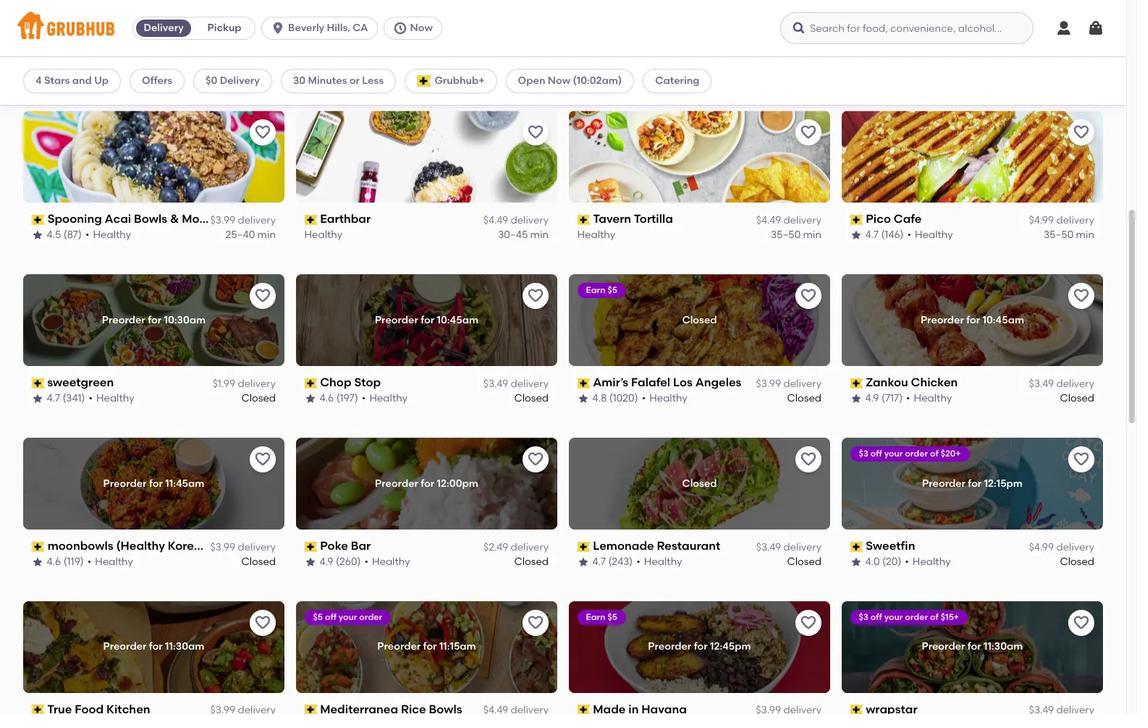 Task type: vqa. For each thing, say whether or not it's contained in the screenshot.
near
no



Task type: describe. For each thing, give the bounding box(es) containing it.
subscription pass image for poke bar
[[305, 542, 318, 552]]

delivery for poke bar
[[511, 541, 549, 554]]

• right (63)
[[359, 65, 363, 78]]

hills,
[[327, 22, 350, 34]]

delivery button
[[133, 17, 194, 40]]

4.9 (260)
[[320, 556, 361, 568]]

healthy right (255)
[[646, 65, 684, 78]]

closed for poke bar
[[515, 556, 549, 568]]

• healthy for kitchen
[[84, 65, 130, 78]]

korean
[[168, 540, 209, 554]]

$4.49 delivery for tavern tortilla
[[757, 214, 822, 227]]

$3.49 delivery for chop stop
[[484, 378, 549, 390]]

acai
[[105, 213, 131, 226]]

4.0
[[866, 556, 881, 568]]

tavern
[[594, 213, 632, 226]]

(243)
[[609, 556, 634, 568]]

min for earthbar
[[531, 229, 549, 241]]

4.7 for sweetgreen
[[47, 393, 61, 405]]

delivery for spooning acai bowls & more
[[238, 214, 276, 227]]

order for preorder for 11:30am
[[906, 613, 929, 623]]

$4.49 delivery for cafe landwer
[[1030, 51, 1095, 63]]

subscription pass image for tavern tortilla
[[578, 215, 591, 225]]

$5 off your order
[[314, 613, 383, 623]]

(63)
[[337, 65, 356, 78]]

30 minutes or less
[[293, 75, 384, 87]]

earthbar
[[321, 213, 371, 226]]

star icon image for moonbowls
[[32, 557, 43, 569]]

spooning acai bowls & more logo image
[[23, 111, 285, 203]]

1 vertical spatial cafe
[[895, 213, 923, 226]]

st.)
[[277, 540, 296, 554]]

lemonade
[[594, 540, 655, 554]]

delivery for lemonade restaurant
[[784, 541, 822, 554]]

bar
[[351, 540, 371, 554]]

$3 off your order of $15+
[[860, 613, 960, 623]]

off for preorder for 11:15am
[[326, 613, 337, 623]]

30–45 for greenleaf kitchen and cocktails
[[225, 65, 255, 78]]

4.6 (197)
[[320, 393, 359, 405]]

up
[[94, 75, 109, 87]]

of for preorder for 12:15pm
[[931, 449, 940, 459]]

pico cafe
[[867, 213, 923, 226]]

earn $5 for preorder for 12:45pm
[[587, 613, 618, 623]]

your for preorder for 12:15pm
[[885, 449, 904, 459]]

chop
[[321, 376, 352, 390]]

healthy for lemonade restaurant
[[645, 556, 683, 568]]

star icon image for chop
[[305, 393, 317, 405]]

lemonade restaurant
[[594, 540, 721, 554]]

$4.49 for earthbar
[[484, 214, 509, 227]]

1 11:30am from the left
[[165, 641, 205, 654]]

grubhub plus flag logo image
[[417, 75, 432, 87]]

more
[[182, 213, 211, 226]]

• healthy right (63)
[[359, 65, 405, 78]]

4.8 (1020)
[[593, 393, 639, 405]]

4.9 for zankou chicken
[[866, 393, 880, 405]]

4.3 (255)
[[593, 65, 635, 78]]

• healthy for falafel
[[643, 393, 688, 405]]

save this restaurant image for zankou chicken
[[1074, 288, 1091, 305]]

delivery for earthbar
[[511, 214, 549, 227]]

closed for amir's falafel los angeles
[[788, 393, 822, 405]]

(717)
[[883, 393, 904, 405]]

4.5
[[47, 229, 62, 241]]

chop stop
[[321, 376, 382, 390]]

$3.99 delivery for spooning acai bowls & more
[[211, 214, 276, 227]]

• healthy for (healthy
[[88, 556, 134, 568]]

12:00pm
[[437, 478, 479, 490]]

less
[[362, 75, 384, 87]]

$0
[[206, 75, 218, 87]]

delivery inside button
[[144, 22, 184, 34]]

star icon image left 4.7 (341)
[[32, 393, 43, 405]]

main navigation navigation
[[0, 0, 1127, 57]]

tavern tortilla  logo image
[[569, 111, 831, 203]]

preorder for 12:45pm
[[649, 641, 752, 654]]

poke
[[321, 540, 349, 554]]

12:15pm
[[985, 478, 1023, 490]]

$1.99 delivery
[[213, 378, 276, 390]]

healthy for sweetgreen
[[97, 393, 135, 405]]

• for amir's
[[643, 393, 647, 405]]

preorder for 12:15pm
[[923, 478, 1023, 490]]

• right (341)
[[89, 393, 93, 405]]

4.3 for 4.3 (63)
[[320, 65, 334, 78]]

preorder for 10:45am for zankou chicken
[[921, 314, 1025, 326]]

(87)
[[64, 229, 82, 241]]

preorder for 10:30am
[[102, 314, 206, 326]]

landwer
[[898, 49, 948, 63]]

healthy for poke bar
[[373, 556, 411, 568]]

cafe landwer
[[867, 49, 948, 63]]

4.9 (717)
[[866, 393, 904, 405]]

4
[[35, 75, 42, 87]]

$3 off your order of $20+
[[860, 449, 962, 459]]

(341)
[[63, 393, 85, 405]]

order for preorder for 11:15am
[[360, 613, 383, 623]]

4 stars and up
[[35, 75, 109, 87]]

subscription pass image inside $4.49 delivery link
[[305, 51, 318, 61]]

star icon image for amir's
[[578, 393, 590, 405]]

&
[[170, 213, 179, 226]]

save this restaurant image for lemonade restaurant
[[800, 451, 818, 469]]

$3.49 for lemonade restaurant
[[757, 541, 782, 554]]

open
[[518, 75, 546, 87]]

delivery for amir's falafel los angeles
[[784, 378, 822, 390]]

(1020)
[[610, 393, 639, 405]]

star icon image left 4.3 (63) on the left top of the page
[[305, 66, 317, 78]]

$5 for closed
[[608, 286, 618, 296]]

moonbowls (healthy korean bowls - 3rd st.)
[[48, 540, 296, 554]]

10:45am for zankou chicken
[[983, 314, 1025, 326]]

1 vertical spatial bowls
[[212, 540, 245, 554]]

spooning acai bowls & more
[[48, 213, 211, 226]]

4.3 (63)
[[320, 65, 356, 78]]

save this restaurant image for tavern tortilla
[[800, 124, 818, 142]]

• healthy for stop
[[362, 393, 408, 405]]

restaurant
[[658, 540, 721, 554]]

$3.49 for zankou chicken
[[1030, 378, 1055, 390]]

$3 for preorder for 11:30am
[[860, 613, 870, 623]]

35–50 min for pico cafe
[[1045, 229, 1095, 241]]

(255)
[[610, 65, 635, 78]]

4.9 for poke bar
[[320, 556, 334, 568]]

min for spooning acai bowls & more
[[258, 229, 276, 241]]

chicken
[[912, 376, 959, 390]]

$4.49 for tavern tortilla
[[757, 214, 782, 227]]

$1.99
[[213, 378, 235, 390]]

4.0 (20)
[[866, 556, 902, 568]]

preorder for 10:45am for chop stop
[[375, 314, 479, 326]]

delivery for pico cafe
[[1057, 214, 1095, 227]]

subscription pass image for cafe landwer
[[851, 51, 864, 61]]

4.8
[[593, 393, 608, 405]]

beverly
[[288, 22, 325, 34]]

subscription pass image for lemonade restaurant
[[578, 542, 591, 552]]

pico cafe logo image
[[842, 111, 1104, 203]]

$3.99 for bowls
[[211, 541, 235, 554]]

minutes
[[308, 75, 347, 87]]

• right (20)
[[906, 556, 910, 568]]

$3.99 for angeles
[[757, 378, 782, 390]]

beverly hills, ca
[[288, 22, 368, 34]]

healthy down tavern
[[578, 229, 616, 241]]

open now (10:02am)
[[518, 75, 622, 87]]

or
[[350, 75, 360, 87]]

11:15am
[[440, 641, 476, 654]]

25–40
[[226, 229, 255, 241]]

• for spooning
[[86, 229, 90, 241]]

(146)
[[882, 229, 905, 241]]

spooning
[[48, 213, 102, 226]]

delivery for tavern tortilla
[[784, 214, 822, 227]]

healthy down earthbar
[[305, 229, 343, 241]]

• healthy down sweetgreen
[[89, 393, 135, 405]]

los
[[674, 376, 693, 390]]

delivery for sweetfin
[[1057, 541, 1095, 554]]

earthbar logo image
[[296, 111, 558, 203]]

moonbowls
[[48, 540, 113, 554]]

(260)
[[336, 556, 361, 568]]

min for pico cafe
[[1077, 229, 1095, 241]]

delivery for greenleaf kitchen and cocktails
[[238, 51, 276, 63]]

$5 for preorder for 12:45pm
[[608, 613, 618, 623]]

-
[[248, 540, 253, 554]]

healthy for pico cafe
[[916, 229, 954, 241]]

• right (255)
[[638, 65, 642, 78]]



Task type: locate. For each thing, give the bounding box(es) containing it.
star icon image for lemonade
[[578, 557, 590, 569]]

10:45am for chop stop
[[437, 314, 479, 326]]

4.6 left (119)
[[47, 556, 61, 568]]

1 vertical spatial $4.99
[[1030, 541, 1055, 554]]

greenleaf kitchen and cocktails
[[48, 49, 234, 63]]

closed for zankou chicken
[[1061, 393, 1095, 405]]

2 earn $5 from the top
[[587, 613, 618, 623]]

amir's
[[594, 376, 629, 390]]

10:30am
[[164, 314, 206, 326]]

closed for lemonade restaurant
[[788, 556, 822, 568]]

$4.49 inside $4.49 delivery link
[[484, 51, 509, 63]]

off for preorder for 12:15pm
[[872, 449, 883, 459]]

catering
[[656, 75, 700, 87]]

(197)
[[337, 393, 359, 405]]

ca
[[353, 22, 368, 34]]

and for cocktails
[[154, 49, 176, 63]]

4.5 (87)
[[47, 229, 82, 241]]

healthy down acai
[[93, 229, 132, 241]]

offers
[[142, 75, 172, 87]]

30–45 min for earthbar
[[498, 229, 549, 241]]

earn $5 down tavern
[[587, 286, 618, 296]]

• healthy
[[84, 65, 130, 78], [359, 65, 405, 78], [638, 65, 684, 78], [86, 229, 132, 241], [908, 229, 954, 241], [89, 393, 135, 405], [362, 393, 408, 405], [643, 393, 688, 405], [907, 393, 953, 405], [88, 556, 134, 568], [365, 556, 411, 568], [637, 556, 683, 568], [906, 556, 952, 568]]

$3.99 delivery for moonbowls (healthy korean bowls - 3rd st.)
[[211, 541, 276, 554]]

$15+
[[942, 613, 960, 623]]

and for up
[[72, 75, 92, 87]]

4.6 for chop stop
[[320, 393, 334, 405]]

kitchen
[[107, 49, 151, 63]]

star icon image left 4.7 (243)
[[578, 557, 590, 569]]

your for preorder for 11:15am
[[339, 613, 358, 623]]

1 horizontal spatial now
[[548, 75, 571, 87]]

zankou chicken
[[867, 376, 959, 390]]

1 horizontal spatial 4.7
[[593, 556, 607, 568]]

4.6 (119)
[[47, 556, 84, 568]]

your for preorder for 11:30am
[[885, 613, 904, 623]]

cafe down search for food, convenience, alcohol... search box at right
[[867, 49, 895, 63]]

healthy right (20)
[[914, 556, 952, 568]]

earn $5 down 4.7 (243)
[[587, 613, 618, 623]]

1 of from the top
[[931, 449, 940, 459]]

2 horizontal spatial 4.7
[[866, 229, 880, 241]]

star icon image left 4.1 on the top left
[[32, 66, 43, 78]]

falafel
[[632, 376, 671, 390]]

0 vertical spatial earn
[[587, 286, 606, 296]]

star icon image for pico
[[851, 230, 863, 241]]

4.7 for pico cafe
[[866, 229, 880, 241]]

(20)
[[883, 556, 902, 568]]

healthy down chicken
[[915, 393, 953, 405]]

$0 delivery
[[206, 75, 260, 87]]

2 11:30am from the left
[[984, 641, 1024, 654]]

healthy for zankou chicken
[[915, 393, 953, 405]]

order left $15+
[[906, 613, 929, 623]]

1 vertical spatial now
[[548, 75, 571, 87]]

(healthy
[[116, 540, 165, 554]]

healthy right 'or'
[[367, 65, 405, 78]]

and up offers
[[154, 49, 176, 63]]

1 vertical spatial earn
[[587, 613, 606, 623]]

1 horizontal spatial 4.6
[[320, 393, 334, 405]]

• healthy down amir's falafel los angeles
[[643, 393, 688, 405]]

order down (260)
[[360, 613, 383, 623]]

subscription pass image for greenleaf kitchen and cocktails
[[32, 51, 45, 61]]

star icon image
[[32, 66, 43, 78], [305, 66, 317, 78], [578, 66, 590, 78], [32, 230, 43, 241], [851, 230, 863, 241], [32, 393, 43, 405], [305, 393, 317, 405], [578, 393, 590, 405], [851, 393, 863, 405], [32, 557, 43, 569], [305, 557, 317, 569], [578, 557, 590, 569], [851, 557, 863, 569]]

save this restaurant image for spooning acai bowls & more
[[254, 124, 272, 142]]

2 10:45am from the left
[[983, 314, 1025, 326]]

bowls left -
[[212, 540, 245, 554]]

your down (260)
[[339, 613, 358, 623]]

subscription pass image
[[32, 51, 45, 61], [305, 51, 318, 61], [578, 51, 591, 61], [851, 51, 864, 61], [32, 215, 45, 225], [578, 215, 591, 225], [851, 215, 864, 225], [305, 379, 318, 389], [851, 379, 864, 389], [32, 542, 45, 552], [305, 542, 318, 552], [578, 542, 591, 552], [305, 706, 318, 715]]

$4.99 for pico cafe
[[1030, 214, 1055, 227]]

• healthy down stop
[[362, 393, 408, 405]]

0 vertical spatial now
[[410, 22, 433, 34]]

delivery for sweetgreen
[[238, 378, 276, 390]]

1 35–50 min from the left
[[771, 229, 822, 241]]

off for preorder for 11:30am
[[872, 613, 883, 623]]

earn for closed
[[587, 286, 606, 296]]

save this restaurant image for chop stop
[[527, 288, 545, 305]]

Search for food, convenience, alcohol... search field
[[781, 12, 1034, 44]]

$3.49 for chop stop
[[484, 378, 509, 390]]

order left the $20+
[[906, 449, 929, 459]]

$2.49
[[484, 541, 509, 554]]

0 horizontal spatial 4.3
[[320, 65, 334, 78]]

2 35–50 min from the left
[[1045, 229, 1095, 241]]

star icon image left 4.9 (717)
[[851, 393, 863, 405]]

0 horizontal spatial preorder for 11:30am
[[103, 641, 205, 654]]

$3.99 for &
[[211, 214, 235, 227]]

save this restaurant image
[[254, 124, 272, 142], [800, 124, 818, 142], [254, 288, 272, 305], [527, 288, 545, 305], [1074, 288, 1091, 305], [527, 451, 545, 469], [800, 451, 818, 469], [1074, 615, 1091, 632]]

0 horizontal spatial bowls
[[134, 213, 167, 226]]

cocktails
[[179, 49, 234, 63]]

1 vertical spatial 4.6
[[47, 556, 61, 568]]

svg image
[[1056, 20, 1074, 37], [1088, 20, 1105, 37], [271, 21, 285, 35], [792, 21, 807, 35]]

1 vertical spatial earn $5
[[587, 613, 618, 623]]

•
[[84, 65, 88, 78], [359, 65, 363, 78], [638, 65, 642, 78], [86, 229, 90, 241], [908, 229, 912, 241], [89, 393, 93, 405], [362, 393, 366, 405], [643, 393, 647, 405], [907, 393, 911, 405], [88, 556, 92, 568], [365, 556, 369, 568], [637, 556, 641, 568], [906, 556, 910, 568]]

of for preorder for 11:30am
[[931, 613, 940, 623]]

subscription pass image
[[305, 215, 318, 225], [32, 379, 45, 389], [578, 379, 591, 389], [851, 542, 864, 552], [32, 706, 45, 715], [578, 706, 591, 715], [851, 706, 864, 715]]

star icon image for spooning
[[32, 230, 43, 241]]

healthy down stop
[[370, 393, 408, 405]]

of left $15+
[[931, 613, 940, 623]]

1 horizontal spatial and
[[154, 49, 176, 63]]

11:45am
[[165, 478, 205, 490]]

$4.99 delivery for pico cafe
[[1030, 214, 1095, 227]]

0 horizontal spatial preorder for 10:45am
[[375, 314, 479, 326]]

$5 down 4.9 (260)
[[314, 613, 323, 623]]

• healthy right (255)
[[638, 65, 684, 78]]

• for moonbowls
[[88, 556, 92, 568]]

healthy for amir's falafel los angeles
[[650, 393, 688, 405]]

0 horizontal spatial 35–50
[[771, 229, 801, 241]]

1 horizontal spatial 10:45am
[[983, 314, 1025, 326]]

• down zankou chicken
[[907, 393, 911, 405]]

$20+
[[942, 449, 962, 459]]

amir's falafel los angeles
[[594, 376, 742, 390]]

star icon image left 4.8
[[578, 393, 590, 405]]

now right open
[[548, 75, 571, 87]]

$3.99 left -
[[211, 541, 235, 554]]

1 4.3 from the left
[[320, 65, 334, 78]]

• for zankou
[[907, 393, 911, 405]]

1 vertical spatial $3
[[860, 613, 870, 623]]

1 $4.99 delivery from the top
[[1030, 214, 1095, 227]]

$3.99 delivery right angeles
[[757, 378, 822, 390]]

2 35–50 from the left
[[1045, 229, 1074, 241]]

$3 down 4.0
[[860, 613, 870, 623]]

• healthy right (20)
[[906, 556, 952, 568]]

1 horizontal spatial preorder for 11:30am
[[922, 641, 1024, 654]]

• right (146)
[[908, 229, 912, 241]]

angeles
[[696, 376, 742, 390]]

of
[[931, 449, 940, 459], [931, 613, 940, 623]]

1 horizontal spatial 4.9
[[866, 393, 880, 405]]

your down (20)
[[885, 613, 904, 623]]

subscription pass image for zankou chicken
[[851, 379, 864, 389]]

order for preorder for 12:15pm
[[906, 449, 929, 459]]

$5 down tavern
[[608, 286, 618, 296]]

and
[[154, 49, 176, 63], [72, 75, 92, 87]]

1 horizontal spatial 35–50 min
[[1045, 229, 1095, 241]]

4.6
[[320, 393, 334, 405], [47, 556, 61, 568]]

$3 for preorder for 12:15pm
[[860, 449, 870, 459]]

preorder for 11:45am
[[103, 478, 205, 490]]

• right (30)
[[84, 65, 88, 78]]

1 vertical spatial 4.7
[[47, 393, 61, 405]]

• for greenleaf
[[84, 65, 88, 78]]

1 $3 from the top
[[860, 449, 870, 459]]

grubhub+
[[435, 75, 485, 87]]

0 vertical spatial delivery
[[144, 22, 184, 34]]

4.7 (243)
[[593, 556, 634, 568]]

closed
[[683, 314, 718, 326], [242, 393, 276, 405], [515, 393, 549, 405], [788, 393, 822, 405], [1061, 393, 1095, 405], [683, 478, 718, 490], [242, 556, 276, 568], [515, 556, 549, 568], [788, 556, 822, 568], [1061, 556, 1095, 568]]

healthy down "kitchen"
[[92, 65, 130, 78]]

subscription pass image for spooning acai bowls & more
[[32, 215, 45, 225]]

• for chop
[[362, 393, 366, 405]]

• healthy for acai
[[86, 229, 132, 241]]

2 4.3 from the left
[[593, 65, 608, 78]]

pickup
[[208, 22, 242, 34]]

1 horizontal spatial preorder for 10:45am
[[921, 314, 1025, 326]]

now inside button
[[410, 22, 433, 34]]

pico
[[867, 213, 892, 226]]

0 horizontal spatial and
[[72, 75, 92, 87]]

4.3 left (63)
[[320, 65, 334, 78]]

off down 4.0
[[872, 613, 883, 623]]

star icon image left 4.7 (146)
[[851, 230, 863, 241]]

svg image
[[393, 21, 407, 35]]

0 vertical spatial $3
[[860, 449, 870, 459]]

0 vertical spatial 4.7
[[866, 229, 880, 241]]

off down 4.9 (260)
[[326, 613, 337, 623]]

closed for chop stop
[[515, 393, 549, 405]]

healthy for greenleaf kitchen and cocktails
[[92, 65, 130, 78]]

tortilla
[[635, 213, 674, 226]]

healthy for chop stop
[[370, 393, 408, 405]]

$3.99 delivery
[[211, 51, 276, 63], [211, 214, 276, 227], [757, 378, 822, 390], [211, 541, 276, 554]]

• healthy down lemonade restaurant
[[637, 556, 683, 568]]

• down stop
[[362, 393, 366, 405]]

preorder for 12:00pm
[[375, 478, 479, 490]]

4.3 for 4.3 (255)
[[593, 65, 608, 78]]

preorder for 11:30am
[[103, 641, 205, 654], [922, 641, 1024, 654]]

bowls
[[134, 213, 167, 226], [212, 540, 245, 554]]

$2.49 delivery
[[484, 541, 549, 554]]

healthy down amir's falafel los angeles
[[650, 393, 688, 405]]

rawberri
[[594, 49, 646, 63]]

off down 4.9 (717)
[[872, 449, 883, 459]]

for
[[148, 314, 162, 326], [421, 314, 435, 326], [967, 314, 981, 326], [149, 478, 163, 490], [421, 478, 435, 490], [969, 478, 982, 490], [149, 641, 163, 654], [423, 641, 437, 654], [694, 641, 708, 654], [968, 641, 982, 654]]

4.3 left (255)
[[593, 65, 608, 78]]

25–40 min
[[226, 229, 276, 241]]

delivery for moonbowls (healthy korean bowls - 3rd st.)
[[238, 541, 276, 554]]

4.9 left (717)
[[866, 393, 880, 405]]

4.1 (30)
[[47, 65, 81, 78]]

$3.99 right angeles
[[757, 378, 782, 390]]

earn $5 for closed
[[587, 286, 618, 296]]

4.6 down chop
[[320, 393, 334, 405]]

stop
[[355, 376, 382, 390]]

2 of from the top
[[931, 613, 940, 623]]

preorder
[[102, 314, 145, 326], [375, 314, 419, 326], [921, 314, 965, 326], [103, 478, 147, 490], [375, 478, 419, 490], [923, 478, 966, 490], [103, 641, 147, 654], [378, 641, 421, 654], [649, 641, 692, 654], [922, 641, 966, 654]]

star icon image left '4.3 (255)' at top right
[[578, 66, 590, 78]]

2 vertical spatial 4.7
[[593, 556, 607, 568]]

1 vertical spatial and
[[72, 75, 92, 87]]

closed for moonbowls (healthy korean bowls - 3rd st.)
[[242, 556, 276, 568]]

1 horizontal spatial 11:30am
[[984, 641, 1024, 654]]

1 vertical spatial delivery
[[220, 75, 260, 87]]

$3.99 delivery for amir's falafel los angeles
[[757, 378, 822, 390]]

delivery up the 'greenleaf kitchen and cocktails'
[[144, 22, 184, 34]]

4.7 left (341)
[[47, 393, 61, 405]]

delivery
[[144, 22, 184, 34], [220, 75, 260, 87]]

30–45 min
[[225, 65, 276, 78], [498, 65, 549, 78], [498, 229, 549, 241]]

$4.49 delivery
[[484, 51, 549, 63], [1030, 51, 1095, 63], [484, 214, 549, 227], [757, 214, 822, 227]]

$3.99 delivery up $0 delivery
[[211, 51, 276, 63]]

0 vertical spatial $4.99
[[1030, 214, 1055, 227]]

• down bar
[[365, 556, 369, 568]]

preorder for 11:15am
[[378, 641, 476, 654]]

1 horizontal spatial bowls
[[212, 540, 245, 554]]

healthy right (146)
[[916, 229, 954, 241]]

save this restaurant image
[[527, 124, 545, 142], [1074, 124, 1091, 142], [800, 288, 818, 305], [254, 451, 272, 469], [1074, 451, 1091, 469], [254, 615, 272, 632], [527, 615, 545, 632], [800, 615, 818, 632]]

1 horizontal spatial 35–50
[[1045, 229, 1074, 241]]

• healthy down bar
[[365, 556, 411, 568]]

2 $4.99 from the top
[[1030, 541, 1055, 554]]

4.1
[[47, 65, 59, 78]]

your down (717)
[[885, 449, 904, 459]]

• right (119)
[[88, 556, 92, 568]]

0 horizontal spatial 4.9
[[320, 556, 334, 568]]

0 vertical spatial 4.9
[[866, 393, 880, 405]]

healthy down sweetgreen
[[97, 393, 135, 405]]

• healthy down "kitchen"
[[84, 65, 130, 78]]

$4.99 delivery for sweetfin
[[1030, 541, 1095, 554]]

off
[[872, 449, 883, 459], [326, 613, 337, 623], [872, 613, 883, 623]]

2 preorder for 11:30am from the left
[[922, 641, 1024, 654]]

and left up
[[72, 75, 92, 87]]

0 horizontal spatial 4.6
[[47, 556, 61, 568]]

earn
[[587, 286, 606, 296], [587, 613, 606, 623]]

greenleaf
[[48, 49, 105, 63]]

0 vertical spatial bowls
[[134, 213, 167, 226]]

star icon image for zankou
[[851, 393, 863, 405]]

star icon image for poke
[[305, 557, 317, 569]]

0 vertical spatial cafe
[[867, 49, 895, 63]]

4.7 down pico
[[866, 229, 880, 241]]

2 $4.99 delivery from the top
[[1030, 541, 1095, 554]]

tavern tortilla
[[594, 213, 674, 226]]

$3.99 delivery up 25–40
[[211, 214, 276, 227]]

3rd
[[256, 540, 275, 554]]

$4.49 for cafe landwer
[[1030, 51, 1055, 63]]

1 vertical spatial of
[[931, 613, 940, 623]]

healthy right (260)
[[373, 556, 411, 568]]

0 vertical spatial earn $5
[[587, 286, 618, 296]]

4.6 for moonbowls (healthy korean bowls - 3rd st.)
[[47, 556, 61, 568]]

0 vertical spatial of
[[931, 449, 940, 459]]

healthy
[[92, 65, 130, 78], [367, 65, 405, 78], [646, 65, 684, 78], [93, 229, 132, 241], [305, 229, 343, 241], [578, 229, 616, 241], [916, 229, 954, 241], [97, 393, 135, 405], [370, 393, 408, 405], [650, 393, 688, 405], [915, 393, 953, 405], [96, 556, 134, 568], [373, 556, 411, 568], [645, 556, 683, 568], [914, 556, 952, 568]]

30
[[293, 75, 306, 87]]

• right (87)
[[86, 229, 90, 241]]

now right svg image
[[410, 22, 433, 34]]

1 preorder for 11:30am from the left
[[103, 641, 205, 654]]

0 horizontal spatial now
[[410, 22, 433, 34]]

1 35–50 from the left
[[771, 229, 801, 241]]

zankou
[[867, 376, 909, 390]]

(10:02am)
[[573, 75, 622, 87]]

star icon image left 4.6 (119)
[[32, 557, 43, 569]]

1 earn from the top
[[587, 286, 606, 296]]

$3.99 up 25–40
[[211, 214, 235, 227]]

0 horizontal spatial delivery
[[144, 22, 184, 34]]

1 $4.99 from the top
[[1030, 214, 1055, 227]]

12:45pm
[[711, 641, 752, 654]]

4.7 left (243)
[[593, 556, 607, 568]]

1 preorder for 10:45am from the left
[[375, 314, 479, 326]]

$5
[[608, 286, 618, 296], [314, 613, 323, 623], [608, 613, 618, 623]]

$4.49 delivery link
[[305, 48, 549, 65]]

30–45 for earthbar
[[498, 229, 528, 241]]

1 horizontal spatial delivery
[[220, 75, 260, 87]]

0 vertical spatial $4.99 delivery
[[1030, 214, 1095, 227]]

0 horizontal spatial 10:45am
[[437, 314, 479, 326]]

35–50 for tavern tortilla
[[771, 229, 801, 241]]

0 horizontal spatial 35–50 min
[[771, 229, 822, 241]]

$5 down 4.7 (243)
[[608, 613, 618, 623]]

healthy for moonbowls (healthy korean bowls - 3rd st.)
[[96, 556, 134, 568]]

$3.99
[[211, 51, 235, 63], [211, 214, 235, 227], [757, 378, 782, 390], [211, 541, 235, 554]]

1 vertical spatial $4.99 delivery
[[1030, 541, 1095, 554]]

0 vertical spatial 4.6
[[320, 393, 334, 405]]

• for lemonade
[[637, 556, 641, 568]]

delivery for zankou chicken
[[1057, 378, 1095, 390]]

• healthy right (146)
[[908, 229, 954, 241]]

star icon image left 4.9 (260)
[[305, 557, 317, 569]]

1 earn $5 from the top
[[587, 286, 618, 296]]

$3.99 up $0 delivery
[[211, 51, 235, 63]]

closed for sweetfin
[[1061, 556, 1095, 568]]

$3.49 for rawberri
[[757, 51, 782, 63]]

svg image inside beverly hills, ca button
[[271, 21, 285, 35]]

star icon image left 4.0
[[851, 557, 863, 569]]

4.7 (146)
[[866, 229, 905, 241]]

min for tavern tortilla
[[804, 229, 822, 241]]

$3.99 delivery left st.)
[[211, 541, 276, 554]]

$4.99 delivery
[[1030, 214, 1095, 227], [1030, 541, 1095, 554]]

now button
[[384, 17, 448, 40]]

order
[[906, 449, 929, 459], [360, 613, 383, 623], [906, 613, 929, 623]]

1 horizontal spatial 4.3
[[593, 65, 608, 78]]

• for pico
[[908, 229, 912, 241]]

• for poke
[[365, 556, 369, 568]]

star icon image left 4.5
[[32, 230, 43, 241]]

0 horizontal spatial 11:30am
[[165, 641, 205, 654]]

• healthy down acai
[[86, 229, 132, 241]]

$3 down 4.9 (717)
[[860, 449, 870, 459]]

delivery right $0 at top left
[[220, 75, 260, 87]]

cafe up (146)
[[895, 213, 923, 226]]

healthy down lemonade restaurant
[[645, 556, 683, 568]]

• healthy down chicken
[[907, 393, 953, 405]]

of left the $20+
[[931, 449, 940, 459]]

• healthy down (healthy
[[88, 556, 134, 568]]

0 horizontal spatial 4.7
[[47, 393, 61, 405]]

healthy down (healthy
[[96, 556, 134, 568]]

delivery for rawberri
[[784, 51, 822, 63]]

1 10:45am from the left
[[437, 314, 479, 326]]

• down falafel
[[643, 393, 647, 405]]

$3.99 delivery for greenleaf kitchen and cocktails
[[211, 51, 276, 63]]

• right (243)
[[637, 556, 641, 568]]

0 vertical spatial and
[[154, 49, 176, 63]]

$4.99 for sweetfin
[[1030, 541, 1055, 554]]

2 preorder for 10:45am from the left
[[921, 314, 1025, 326]]

2 $3 from the top
[[860, 613, 870, 623]]

• healthy for restaurant
[[637, 556, 683, 568]]

delivery for chop stop
[[511, 378, 549, 390]]

4.9 down poke
[[320, 556, 334, 568]]

• healthy for cafe
[[908, 229, 954, 241]]

4.3
[[320, 65, 334, 78], [593, 65, 608, 78]]

min
[[258, 65, 276, 78], [531, 65, 549, 78], [258, 229, 276, 241], [531, 229, 549, 241], [804, 229, 822, 241], [1077, 229, 1095, 241]]

4.7 for lemonade restaurant
[[593, 556, 607, 568]]

• healthy for bar
[[365, 556, 411, 568]]

$3.49 delivery for rawberri
[[757, 51, 822, 63]]

delivery for cafe landwer
[[1057, 51, 1095, 63]]

(119)
[[64, 556, 84, 568]]

35–50 min for tavern tortilla
[[771, 229, 822, 241]]

bowls left &
[[134, 213, 167, 226]]

$3.99 for cocktails
[[211, 51, 235, 63]]

star icon image left 4.6 (197)
[[305, 393, 317, 405]]

subscription pass image for rawberri
[[578, 51, 591, 61]]

2 earn from the top
[[587, 613, 606, 623]]

1 vertical spatial 4.9
[[320, 556, 334, 568]]



